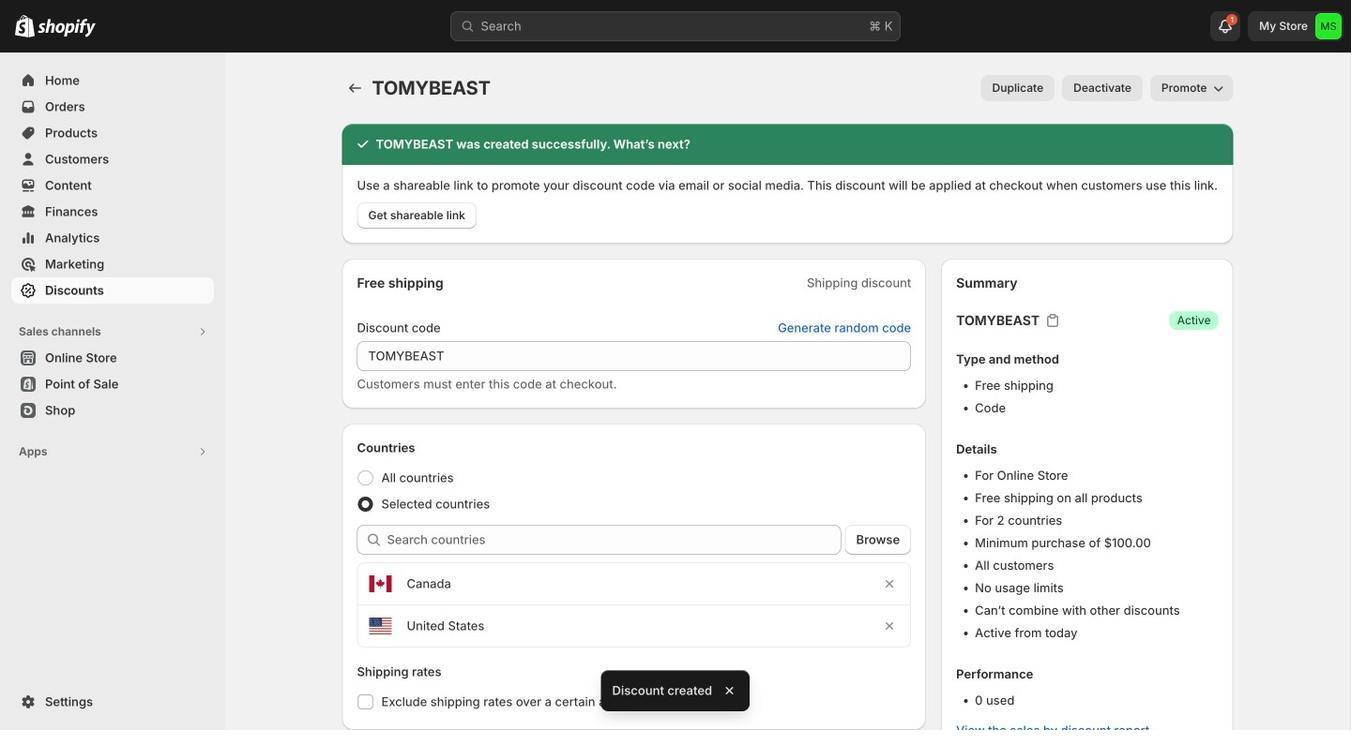 Task type: locate. For each thing, give the bounding box(es) containing it.
shopify image
[[15, 15, 35, 37], [38, 19, 96, 37]]

my store image
[[1315, 13, 1342, 39]]

None text field
[[357, 342, 911, 372]]



Task type: describe. For each thing, give the bounding box(es) containing it.
0 horizontal spatial shopify image
[[15, 15, 35, 37]]

1 horizontal spatial shopify image
[[38, 19, 96, 37]]

Search countries text field
[[387, 525, 841, 555]]



